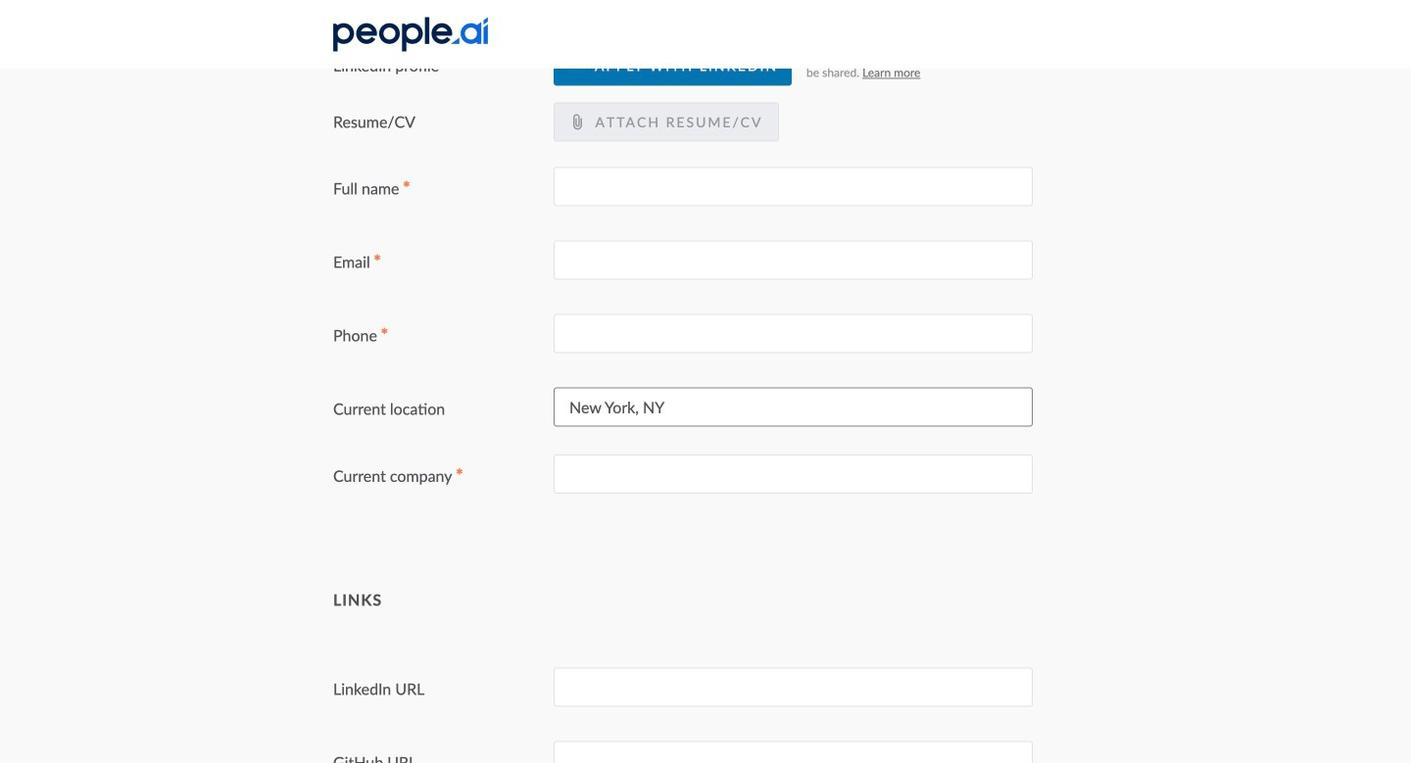 Task type: vqa. For each thing, say whether or not it's contained in the screenshot.
email field
yes



Task type: locate. For each thing, give the bounding box(es) containing it.
None text field
[[554, 167, 1033, 207], [554, 314, 1033, 354], [554, 388, 1033, 427], [554, 455, 1033, 494], [554, 167, 1033, 207], [554, 314, 1033, 354], [554, 388, 1033, 427], [554, 455, 1033, 494]]

people.ai logo image
[[333, 17, 488, 51]]

None email field
[[554, 241, 1033, 280]]

paperclip image
[[570, 114, 585, 130]]

None text field
[[554, 668, 1033, 707], [554, 742, 1033, 764], [554, 668, 1033, 707], [554, 742, 1033, 764]]



